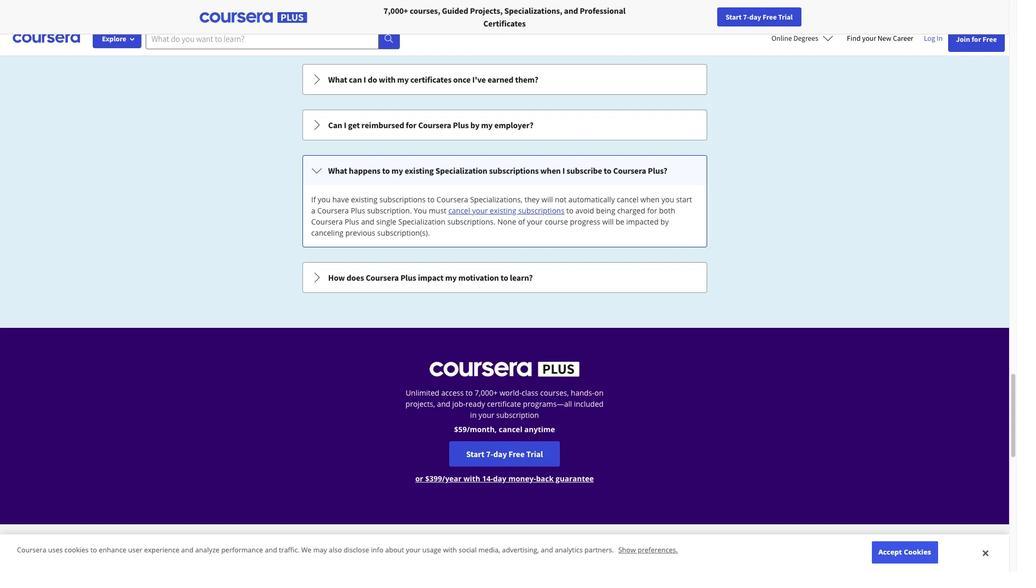 Task type: vqa. For each thing, say whether or not it's contained in the screenshot.
right the with
yes



Task type: describe. For each thing, give the bounding box(es) containing it.
be
[[616, 217, 625, 227]]

we
[[301, 546, 312, 555]]

your right about at the left bottom of the page
[[406, 546, 421, 555]]

earned
[[488, 74, 514, 85]]

do
[[368, 74, 377, 85]]

what for what happens to my existing specialization subscriptions when i subscribe to coursera plus?
[[328, 165, 347, 176]]

ready
[[466, 399, 485, 409]]

unlimited access to 7,000+ world-class courses, hands-on projects, and job-ready certificate programs—all included in your subscription
[[406, 388, 604, 420]]

hands-
[[571, 388, 595, 398]]

canceling
[[311, 228, 344, 238]]

performance
[[221, 546, 263, 555]]

by inside to avoid being charged for both coursera plus and single specialization subscriptions. none of your course progress will be impacted by canceling previous subscription(s).
[[661, 217, 669, 227]]

coursera image
[[13, 30, 80, 47]]

programs—all
[[523, 399, 572, 409]]

to inside to avoid being charged for both coursera plus and single specialization subscriptions. none of your course progress will be impacted by canceling previous subscription(s).
[[567, 206, 574, 216]]

join for free
[[957, 34, 998, 44]]

and left traffic.
[[265, 546, 277, 555]]

learn?
[[510, 272, 533, 283]]

courses, inside unlimited access to 7,000+ world-class courses, hands-on projects, and job-ready certificate programs—all included in your subscription
[[541, 388, 569, 398]]

7- for the right "start 7-day free trial" button
[[743, 12, 750, 22]]

join for free link
[[949, 27, 1005, 52]]

list item inside list
[[302, 0, 707, 4]]

can
[[328, 120, 342, 130]]

coursera plus image for 7,000+
[[200, 12, 307, 23]]

impact
[[418, 272, 444, 283]]

online degrees button
[[764, 27, 842, 50]]

0 vertical spatial start
[[726, 12, 742, 22]]

$399
[[425, 474, 442, 484]]

log in link
[[919, 32, 949, 45]]

plus inside to avoid being charged for both coursera plus and single specialization subscriptions. none of your course progress will be impacted by canceling previous subscription(s).
[[345, 217, 359, 227]]

existing inside if you have existing subscriptions to coursera specializations, they will not automatically cancel when you start a coursera plus subscription. you must
[[351, 195, 378, 205]]

projects,
[[470, 5, 503, 16]]

log in
[[924, 33, 943, 43]]

subscriptions.
[[448, 217, 496, 227]]

2 vertical spatial day
[[493, 474, 507, 484]]

2 vertical spatial subscriptions
[[519, 206, 565, 216]]

What do you want to learn? text field
[[146, 28, 379, 49]]

if
[[311, 195, 316, 205]]

partners.
[[585, 546, 614, 555]]

in
[[470, 410, 477, 420]]

class
[[522, 388, 539, 398]]

start
[[677, 195, 692, 205]]

1 horizontal spatial start 7-day free trial button
[[718, 7, 802, 27]]

world-
[[500, 388, 522, 398]]

on
[[595, 388, 604, 398]]

your inside to avoid being charged for both coursera plus and single specialization subscriptions. none of your course progress will be impacted by canceling previous subscription(s).
[[527, 217, 543, 227]]

specialization inside dropdown button
[[436, 165, 488, 176]]

will inside if you have existing subscriptions to coursera specializations, they will not automatically cancel when you start a coursera plus subscription. you must
[[542, 195, 553, 205]]

a
[[311, 206, 316, 216]]

2 horizontal spatial for
[[972, 34, 982, 44]]

cancel your existing subscriptions
[[449, 206, 565, 216]]

analytics
[[555, 546, 583, 555]]

coursera inside dropdown button
[[418, 120, 452, 130]]

7- for bottom "start 7-day free trial" button
[[486, 449, 494, 460]]

accept cookies
[[879, 548, 932, 557]]

progress
[[570, 217, 601, 227]]

automatically
[[569, 195, 615, 205]]

to right happens
[[382, 165, 390, 176]]

join
[[957, 34, 971, 44]]

/month,
[[467, 425, 497, 435]]

back
[[536, 474, 554, 484]]

enhance
[[99, 546, 126, 555]]

i inside what can i do with my certificates once i've earned them? dropdown button
[[364, 74, 366, 85]]

also
[[329, 546, 342, 555]]

can i get reimbursed for coursera plus by my employer?
[[328, 120, 534, 130]]

specializations, inside if you have existing subscriptions to coursera specializations, they will not automatically cancel when you start a coursera plus subscription. you must
[[470, 195, 523, 205]]

social
[[459, 546, 477, 555]]

motivation
[[459, 272, 499, 283]]

for
[[229, 5, 240, 16]]

how does coursera plus impact my motivation to learn? button
[[303, 263, 707, 293]]

coursera up must
[[437, 195, 468, 205]]

plus?
[[648, 165, 668, 176]]

explore
[[102, 34, 126, 43]]

advertising,
[[502, 546, 539, 555]]

guided
[[442, 5, 469, 16]]

preferences.
[[638, 546, 678, 555]]

to avoid being charged for both coursera plus and single specialization subscriptions. none of your course progress will be impacted by canceling previous subscription(s).
[[311, 206, 676, 238]]

governments
[[242, 5, 290, 16]]

subscription
[[497, 410, 539, 420]]

you
[[414, 206, 427, 216]]

my inside dropdown button
[[392, 165, 403, 176]]

can i get reimbursed for coursera plus by my employer? button
[[303, 110, 707, 140]]

none
[[498, 217, 517, 227]]

and inside the 7,000+ courses, guided projects, specializations, and professional certificates
[[564, 5, 578, 16]]

course
[[545, 217, 568, 227]]

and inside unlimited access to 7,000+ world-class courses, hands-on projects, and job-ready certificate programs—all included in your subscription
[[437, 399, 451, 409]]

can
[[349, 74, 362, 85]]

disclose
[[344, 546, 369, 555]]

anytime
[[525, 425, 555, 435]]

both
[[659, 206, 676, 216]]

day for the right "start 7-day free trial" button
[[750, 12, 762, 22]]

subscribe
[[567, 165, 602, 176]]

how does coursera plus impact my motivation to learn?
[[328, 272, 533, 283]]

find
[[847, 33, 861, 43]]

to inside how does coursera plus impact my motivation to learn? "dropdown button"
[[501, 272, 509, 283]]

or $399 /year with 14-day money-back guarantee
[[416, 474, 594, 484]]

to right cookies
[[90, 546, 97, 555]]

with inside dropdown button
[[379, 74, 396, 85]]

projects,
[[406, 399, 435, 409]]

when inside dropdown button
[[541, 165, 561, 176]]

experience
[[144, 546, 180, 555]]

cookies
[[904, 548, 932, 557]]

when inside if you have existing subscriptions to coursera specializations, they will not automatically cancel when you start a coursera plus subscription. you must
[[641, 195, 660, 205]]

start 7-day free trial for bottom "start 7-day free trial" button
[[466, 449, 543, 460]]

usage
[[423, 546, 442, 555]]

explore button
[[93, 29, 142, 48]]

what happens to my existing specialization subscriptions when i subscribe to coursera plus?
[[328, 165, 668, 176]]

specializations, inside the 7,000+ courses, guided projects, specializations, and professional certificates
[[505, 5, 563, 16]]

your up the subscriptions.
[[472, 206, 488, 216]]

7,000+ courses, guided projects, specializations, and professional certificates
[[384, 5, 626, 29]]

coursera down have
[[317, 206, 349, 216]]

start 7-day free trial for the right "start 7-day free trial" button
[[726, 12, 793, 22]]

subscriptions inside if you have existing subscriptions to coursera specializations, they will not automatically cancel when you start a coursera plus subscription. you must
[[380, 195, 426, 205]]

access
[[442, 388, 464, 398]]

impacted
[[627, 217, 659, 227]]

2 vertical spatial with
[[443, 546, 457, 555]]

to right subscribe in the right of the page
[[604, 165, 612, 176]]



Task type: locate. For each thing, give the bounding box(es) containing it.
if you have existing subscriptions to coursera specializations, they will not automatically cancel when you start a coursera plus subscription. you must
[[311, 195, 692, 216]]

certificates
[[484, 18, 526, 29]]

courses, left guided
[[410, 5, 441, 16]]

my right impact
[[445, 272, 457, 283]]

1 vertical spatial i
[[344, 120, 347, 130]]

my left certificates
[[397, 74, 409, 85]]

universities link
[[153, 0, 216, 21]]

you up both
[[662, 195, 675, 205]]

2 vertical spatial i
[[563, 165, 565, 176]]

0 vertical spatial coursera plus image
[[200, 12, 307, 23]]

1 horizontal spatial trial
[[779, 12, 793, 22]]

2 you from the left
[[662, 195, 675, 205]]

avoid
[[576, 206, 595, 216]]

2 vertical spatial cancel
[[499, 425, 523, 435]]

cancel your existing subscriptions link
[[449, 206, 565, 216]]

1 horizontal spatial by
[[661, 217, 669, 227]]

trial for bottom "start 7-day free trial" button
[[527, 449, 543, 460]]

to up ready
[[466, 388, 473, 398]]

1 horizontal spatial i
[[364, 74, 366, 85]]

1 vertical spatial subscriptions
[[380, 195, 426, 205]]

for inside to avoid being charged for both coursera plus and single specialization subscriptions. none of your course progress will be impacted by canceling previous subscription(s).
[[648, 206, 658, 216]]

1 vertical spatial existing
[[351, 195, 378, 205]]

specialization up must
[[436, 165, 488, 176]]

1 vertical spatial will
[[603, 217, 614, 227]]

when up not at the top right
[[541, 165, 561, 176]]

free up "money-"
[[509, 449, 525, 460]]

money-
[[509, 474, 536, 484]]

with left 14-
[[464, 474, 481, 484]]

0 horizontal spatial cancel
[[449, 206, 470, 216]]

specializations,
[[505, 5, 563, 16], [470, 195, 523, 205]]

start 7-day free trial
[[726, 12, 793, 22], [466, 449, 543, 460]]

show preferences. link
[[619, 546, 678, 555]]

day for bottom "start 7-day free trial" button
[[494, 449, 507, 460]]

what left happens
[[328, 165, 347, 176]]

2 vertical spatial for
[[648, 206, 658, 216]]

None search field
[[146, 28, 400, 49]]

1 horizontal spatial cancel
[[499, 425, 523, 435]]

footer
[[0, 516, 1010, 572]]

0 horizontal spatial start
[[466, 449, 485, 460]]

1 vertical spatial specializations,
[[470, 195, 523, 205]]

existing up 'none'
[[490, 206, 517, 216]]

7-
[[743, 12, 750, 22], [486, 449, 494, 460]]

0 horizontal spatial when
[[541, 165, 561, 176]]

or
[[416, 474, 423, 484]]

0 horizontal spatial start 7-day free trial
[[466, 449, 543, 460]]

0 horizontal spatial trial
[[527, 449, 543, 460]]

1 vertical spatial trial
[[527, 449, 543, 460]]

by
[[471, 120, 480, 130], [661, 217, 669, 227]]

to down not at the top right
[[567, 206, 574, 216]]

plus inside if you have existing subscriptions to coursera specializations, they will not automatically cancel when you start a coursera plus subscription. you must
[[351, 206, 365, 216]]

1 horizontal spatial 7,000+
[[475, 388, 498, 398]]

0 horizontal spatial 7,000+
[[384, 5, 408, 16]]

universities
[[168, 5, 212, 16]]

to inside unlimited access to 7,000+ world-class courses, hands-on projects, and job-ready certificate programs—all included in your subscription
[[466, 388, 473, 398]]

plus inside the can i get reimbursed for coursera plus by my employer? dropdown button
[[453, 120, 469, 130]]

does
[[347, 272, 364, 283]]

info
[[371, 546, 384, 555]]

2 horizontal spatial i
[[563, 165, 565, 176]]

my right happens
[[392, 165, 403, 176]]

job-
[[452, 399, 466, 409]]

trial up the online on the right top of the page
[[779, 12, 793, 22]]

i inside what happens to my existing specialization subscriptions when i subscribe to coursera plus? dropdown button
[[563, 165, 565, 176]]

what left can
[[328, 74, 347, 85]]

your inside unlimited access to 7,000+ world-class courses, hands-on projects, and job-ready certificate programs—all included in your subscription
[[479, 410, 495, 420]]

i left subscribe in the right of the page
[[563, 165, 565, 176]]

1 vertical spatial with
[[464, 474, 481, 484]]

1 vertical spatial coursera plus image
[[430, 362, 580, 377]]

certificate
[[487, 399, 521, 409]]

1 vertical spatial by
[[661, 217, 669, 227]]

banner navigation
[[8, 0, 298, 29]]

coursera inside "dropdown button"
[[366, 272, 399, 283]]

what inside dropdown button
[[328, 74, 347, 85]]

0 horizontal spatial 7-
[[486, 449, 494, 460]]

trial
[[779, 12, 793, 22], [527, 449, 543, 460]]

start 7-day free trial button down the $59 /month, cancel anytime
[[449, 442, 560, 467]]

start 7-day free trial down the $59 /month, cancel anytime
[[466, 449, 543, 460]]

free up the online on the right top of the page
[[763, 12, 777, 22]]

online
[[772, 33, 792, 43]]

1 vertical spatial specialization
[[398, 217, 446, 227]]

2 what from the top
[[328, 165, 347, 176]]

subscription.
[[367, 206, 412, 216]]

1 horizontal spatial courses,
[[541, 388, 569, 398]]

0 vertical spatial specialization
[[436, 165, 488, 176]]

cancel up the subscriptions.
[[449, 206, 470, 216]]

1 what from the top
[[328, 74, 347, 85]]

0 horizontal spatial with
[[379, 74, 396, 85]]

specialization down you
[[398, 217, 446, 227]]

1 horizontal spatial start
[[726, 12, 742, 22]]

0 horizontal spatial i
[[344, 120, 347, 130]]

specialization inside to avoid being charged for both coursera plus and single specialization subscriptions. none of your course progress will be impacted by canceling previous subscription(s).
[[398, 217, 446, 227]]

plus inside how does coursera plus impact my motivation to learn? "dropdown button"
[[401, 272, 417, 283]]

1 vertical spatial cancel
[[449, 206, 470, 216]]

0 vertical spatial day
[[750, 12, 762, 22]]

coursera inside dropdown button
[[613, 165, 647, 176]]

not
[[555, 195, 567, 205]]

0 vertical spatial cancel
[[617, 195, 639, 205]]

0 vertical spatial start 7-day free trial
[[726, 12, 793, 22]]

cancel down subscription
[[499, 425, 523, 435]]

7,000+ inside the 7,000+ courses, guided projects, specializations, and professional certificates
[[384, 5, 408, 16]]

included
[[574, 399, 604, 409]]

you
[[318, 195, 331, 205], [662, 195, 675, 205]]

to up must
[[428, 195, 435, 205]]

to inside if you have existing subscriptions to coursera specializations, they will not automatically cancel when you start a coursera plus subscription. you must
[[428, 195, 435, 205]]

start 7-day free trial up the online on the right top of the page
[[726, 12, 793, 22]]

will
[[542, 195, 553, 205], [603, 217, 614, 227]]

and down access
[[437, 399, 451, 409]]

professional
[[580, 5, 626, 16]]

to left learn?
[[501, 272, 509, 283]]

what can i do with my certificates once i've earned them?
[[328, 74, 539, 85]]

1 vertical spatial start 7-day free trial button
[[449, 442, 560, 467]]

list containing what can i do with my certificates once i've earned them?
[[301, 0, 708, 294]]

by down both
[[661, 217, 669, 227]]

1 vertical spatial courses,
[[541, 388, 569, 398]]

1 vertical spatial what
[[328, 165, 347, 176]]

i left get
[[344, 120, 347, 130]]

when up both
[[641, 195, 660, 205]]

1 horizontal spatial existing
[[405, 165, 434, 176]]

accept
[[879, 548, 903, 557]]

1 vertical spatial for
[[406, 120, 417, 130]]

and up previous
[[361, 217, 375, 227]]

i left do
[[364, 74, 366, 85]]

coursera down "what can i do with my certificates once i've earned them?"
[[418, 120, 452, 130]]

1 vertical spatial start 7-day free trial
[[466, 449, 543, 460]]

existing inside dropdown button
[[405, 165, 434, 176]]

2 vertical spatial free
[[509, 449, 525, 460]]

for for single
[[648, 206, 658, 216]]

7,000+ inside unlimited access to 7,000+ world-class courses, hands-on projects, and job-ready certificate programs—all included in your subscription
[[475, 388, 498, 398]]

your right of
[[527, 217, 543, 227]]

1 you from the left
[[318, 195, 331, 205]]

subscriptions inside dropdown button
[[489, 165, 539, 176]]

0 horizontal spatial start 7-day free trial button
[[449, 442, 560, 467]]

and inside to avoid being charged for both coursera plus and single specialization subscriptions. none of your course progress will be impacted by canceling previous subscription(s).
[[361, 217, 375, 227]]

0 horizontal spatial you
[[318, 195, 331, 205]]

1 vertical spatial when
[[641, 195, 660, 205]]

subscriptions
[[489, 165, 539, 176], [380, 195, 426, 205], [519, 206, 565, 216]]

0 vertical spatial with
[[379, 74, 396, 85]]

and left the "professional"
[[564, 5, 578, 16]]

$59
[[454, 425, 467, 435]]

1 horizontal spatial coursera plus image
[[430, 362, 580, 377]]

and left analyze
[[181, 546, 194, 555]]

unlimited
[[406, 388, 440, 398]]

by left employer?
[[471, 120, 480, 130]]

degrees
[[794, 33, 819, 43]]

by inside dropdown button
[[471, 120, 480, 130]]

media,
[[479, 546, 501, 555]]

you right if
[[318, 195, 331, 205]]

1 horizontal spatial will
[[603, 217, 614, 227]]

for right reimbursed
[[406, 120, 417, 130]]

coursera up "canceling"
[[311, 217, 343, 227]]

about
[[385, 546, 404, 555]]

trial for the right "start 7-day free trial" button
[[779, 12, 793, 22]]

specializations, up certificates
[[505, 5, 563, 16]]

0 horizontal spatial will
[[542, 195, 553, 205]]

list
[[301, 0, 708, 294]]

$59 /month, cancel anytime
[[454, 425, 555, 435]]

your right find
[[863, 33, 877, 43]]

0 vertical spatial 7-
[[743, 12, 750, 22]]

with left social
[[443, 546, 457, 555]]

online degrees
[[772, 33, 819, 43]]

start 7-day free trial button up the online on the right top of the page
[[718, 7, 802, 27]]

0 horizontal spatial coursera plus image
[[200, 12, 307, 23]]

for up impacted
[[648, 206, 658, 216]]

0 vertical spatial 7,000+
[[384, 5, 408, 16]]

specialization
[[436, 165, 488, 176], [398, 217, 446, 227]]

0 vertical spatial will
[[542, 195, 553, 205]]

1 horizontal spatial you
[[662, 195, 675, 205]]

0 vertical spatial what
[[328, 74, 347, 85]]

my inside "dropdown button"
[[445, 272, 457, 283]]

courses, inside the 7,000+ courses, guided projects, specializations, and professional certificates
[[410, 5, 441, 16]]

coursera plus image
[[200, 12, 307, 23], [430, 362, 580, 377]]

0 horizontal spatial courses,
[[410, 5, 441, 16]]

existing up you
[[405, 165, 434, 176]]

0 vertical spatial subscriptions
[[489, 165, 539, 176]]

coursera plus image up world-
[[430, 362, 580, 377]]

0 horizontal spatial by
[[471, 120, 480, 130]]

2 horizontal spatial free
[[983, 34, 998, 44]]

what for what can i do with my certificates once i've earned them?
[[328, 74, 347, 85]]

will inside to avoid being charged for both coursera plus and single specialization subscriptions. none of your course progress will be impacted by canceling previous subscription(s).
[[603, 217, 614, 227]]

certificates
[[411, 74, 452, 85]]

2 vertical spatial existing
[[490, 206, 517, 216]]

existing
[[405, 165, 434, 176], [351, 195, 378, 205], [490, 206, 517, 216]]

analyze
[[195, 546, 220, 555]]

what inside dropdown button
[[328, 165, 347, 176]]

1 horizontal spatial for
[[648, 206, 658, 216]]

0 vertical spatial start 7-day free trial button
[[718, 7, 802, 27]]

coursera inside to avoid being charged for both coursera plus and single specialization subscriptions. none of your course progress will be impacted by canceling previous subscription(s).
[[311, 217, 343, 227]]

show
[[619, 546, 636, 555]]

your right in
[[479, 410, 495, 420]]

subscription(s).
[[377, 228, 430, 238]]

happens
[[349, 165, 381, 176]]

1 horizontal spatial when
[[641, 195, 660, 205]]

2 horizontal spatial existing
[[490, 206, 517, 216]]

coursera left uses
[[17, 546, 46, 555]]

trial down anytime
[[527, 449, 543, 460]]

1 vertical spatial 7-
[[486, 449, 494, 460]]

14-
[[482, 474, 493, 484]]

coursera plus image up the what do you want to learn? text field
[[200, 12, 307, 23]]

will down being
[[603, 217, 614, 227]]

single
[[376, 217, 397, 227]]

subscriptions up they
[[489, 165, 539, 176]]

employer?
[[495, 120, 534, 130]]

specializations, up cancel your existing subscriptions at the top of the page
[[470, 195, 523, 205]]

1 vertical spatial free
[[983, 34, 998, 44]]

1 vertical spatial start
[[466, 449, 485, 460]]

1 horizontal spatial with
[[443, 546, 457, 555]]

them?
[[515, 74, 539, 85]]

what happens to my existing specialization subscriptions when i subscribe to coursera plus? button
[[303, 156, 707, 186]]

cancel inside if you have existing subscriptions to coursera specializations, they will not automatically cancel when you start a coursera plus subscription. you must
[[617, 195, 639, 205]]

find your new career
[[847, 33, 914, 43]]

subscriptions up subscription.
[[380, 195, 426, 205]]

0 vertical spatial courses,
[[410, 5, 441, 16]]

0 vertical spatial for
[[972, 34, 982, 44]]

for right join
[[972, 34, 982, 44]]

0 vertical spatial by
[[471, 120, 480, 130]]

7,000+
[[384, 5, 408, 16], [475, 388, 498, 398]]

free right join
[[983, 34, 998, 44]]

courses,
[[410, 5, 441, 16], [541, 388, 569, 398]]

for inside dropdown button
[[406, 120, 417, 130]]

cancel up the charged at right
[[617, 195, 639, 205]]

0 horizontal spatial for
[[406, 120, 417, 130]]

my left employer?
[[481, 120, 493, 130]]

/year
[[442, 474, 462, 484]]

must
[[429, 206, 447, 216]]

courses, up "programs—all"
[[541, 388, 569, 398]]

cancel
[[617, 195, 639, 205], [449, 206, 470, 216], [499, 425, 523, 435]]

0 vertical spatial i
[[364, 74, 366, 85]]

start
[[726, 12, 742, 22], [466, 449, 485, 460]]

list item
[[302, 0, 707, 4]]

coursera right does
[[366, 272, 399, 283]]

2 horizontal spatial with
[[464, 474, 481, 484]]

0 vertical spatial specializations,
[[505, 5, 563, 16]]

reimbursed
[[362, 120, 404, 130]]

start 7-day free trial button
[[718, 7, 802, 27], [449, 442, 560, 467]]

career
[[893, 33, 914, 43]]

with right do
[[379, 74, 396, 85]]

what can i do with my certificates once i've earned them? button
[[303, 65, 707, 94]]

0 horizontal spatial free
[[509, 449, 525, 460]]

will left not at the top right
[[542, 195, 553, 205]]

traffic.
[[279, 546, 300, 555]]

1 vertical spatial day
[[494, 449, 507, 460]]

0 vertical spatial existing
[[405, 165, 434, 176]]

1 horizontal spatial 7-
[[743, 12, 750, 22]]

cookies
[[65, 546, 89, 555]]

0 vertical spatial when
[[541, 165, 561, 176]]

1 horizontal spatial start 7-day free trial
[[726, 12, 793, 22]]

existing right have
[[351, 195, 378, 205]]

1 horizontal spatial free
[[763, 12, 777, 22]]

and left the analytics
[[541, 546, 553, 555]]

subscriptions down they
[[519, 206, 565, 216]]

new
[[878, 33, 892, 43]]

may
[[313, 546, 327, 555]]

for for employer?
[[406, 120, 417, 130]]

0 vertical spatial trial
[[779, 12, 793, 22]]

coursera left "plus?"
[[613, 165, 647, 176]]

in
[[937, 33, 943, 43]]

i inside the can i get reimbursed for coursera plus by my employer? dropdown button
[[344, 120, 347, 130]]

coursera plus image for unlimited
[[430, 362, 580, 377]]

2 horizontal spatial cancel
[[617, 195, 639, 205]]

0 vertical spatial free
[[763, 12, 777, 22]]

i've
[[473, 74, 486, 85]]

with
[[379, 74, 396, 85], [464, 474, 481, 484], [443, 546, 457, 555]]

0 horizontal spatial existing
[[351, 195, 378, 205]]

1 vertical spatial 7,000+
[[475, 388, 498, 398]]

charged
[[618, 206, 646, 216]]



